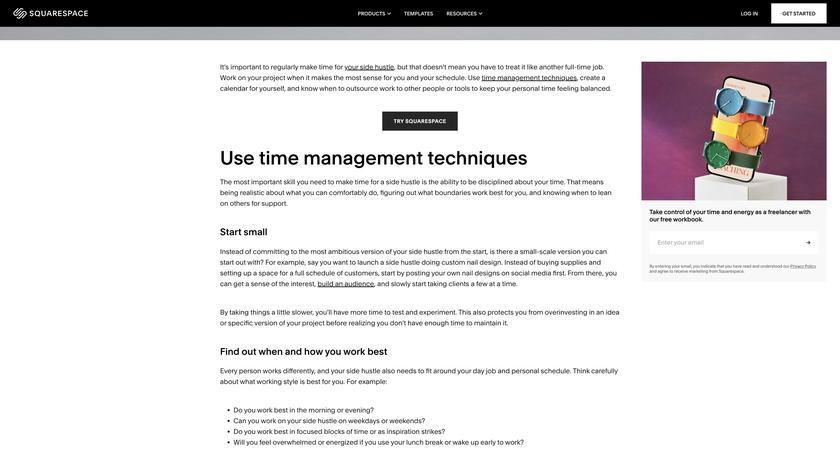Task type: describe. For each thing, give the bounding box(es) containing it.
makes
[[311, 74, 332, 82]]

job
[[486, 367, 496, 375]]

be
[[468, 178, 477, 186]]

doesn't
[[423, 63, 446, 71]]

to up example,
[[291, 248, 297, 256]]

custom
[[442, 258, 465, 267]]

keep
[[480, 85, 495, 93]]

freelancer
[[768, 208, 797, 216]]

you,
[[515, 189, 528, 197]]

space
[[259, 269, 278, 277]]

it's important to regularly make time for your side hustle
[[220, 63, 394, 71]]

by for by taking things a little slower, you'll have more time to test and experiment. this also protects you from overinvesting in an idea or specific version of your project before realizing you don't have enough time to maintain it.
[[220, 308, 228, 316]]

your up you.
[[331, 367, 345, 375]]

interest,
[[291, 280, 316, 288]]

time up 'makes'
[[319, 63, 333, 71]]

time management techniques
[[482, 74, 577, 82]]

taking inside by taking things a little slower, you'll have more time to test and experiment. this also protects you from overinvesting in an idea or specific version of your project before realizing you don't have enough time to maintain it.
[[230, 308, 249, 316]]

full
[[295, 269, 304, 277]]

full-
[[565, 63, 577, 71]]

you right "can"
[[248, 417, 259, 425]]

can inside the most important skill you need to make time for a side hustle is the ability to be disciplined about your time. that means being realistic about what you can comfortably do, figuring out what boundaries work best for you, and knowing when to lean on others for support.
[[316, 189, 327, 197]]

support.
[[262, 200, 288, 208]]

workbook.
[[673, 216, 704, 223]]

, but that doesn't mean you have to treat it like another full-time job. work on your project when it makes the most sense for you and your schedule. use
[[220, 63, 606, 82]]

of inside do you work best in the morning or evening? can you work on your side hustle on weekdays or weekends? do you work best in focused blocks of time or as inspiration strikes? will you feel overwhelmed or energized if you use your lunch break or wake up early to work?
[[346, 428, 353, 436]]

get started
[[783, 10, 816, 17]]

few
[[476, 280, 488, 288]]

test
[[392, 308, 404, 316]]

when inside the most important skill you need to make time for a side hustle is the ability to be disciplined about your time. that means being realistic about what you can comfortably do, figuring out what boundaries work best for you, and knowing when to lean on others for support.
[[571, 189, 589, 197]]

to right tools
[[472, 85, 478, 93]]

to inside do you work best in the morning or evening? can you work on your side hustle on weekdays or weekends? do you work best in focused blocks of time or as inspiration strikes? will you feel overwhelmed or energized if you use your lunch break or wake up early to work?
[[497, 439, 504, 447]]

to down means
[[590, 189, 597, 197]]

about inside the every person works differently, and your side hustle also needs to fit around your day job and personal schedule. think carefully about what working style is best for you. for example:
[[220, 378, 238, 386]]

side up by
[[386, 258, 399, 267]]

to left the regularly
[[263, 63, 269, 71]]

an inside by taking things a little slower, you'll have more time to test and experiment. this also protects you from overinvesting in an idea or specific version of your project before realizing you don't have enough time to maintain it.
[[596, 308, 604, 316]]

or inside , create a calendar for yourself, and know when to outsource work to other people or tools to keep your personal time feeling balanced.
[[447, 85, 453, 93]]

2 horizontal spatial about
[[515, 178, 533, 186]]

for down 'realistic'
[[252, 200, 260, 208]]

to right want
[[350, 258, 356, 267]]

time down this
[[451, 319, 465, 327]]

0 vertical spatial instead
[[220, 248, 244, 256]]

your up people
[[420, 74, 434, 82]]

0 vertical spatial taking
[[428, 280, 447, 288]]

side inside the every person works differently, and your side hustle also needs to fit around your day job and personal schedule. think carefully about what working style is best for you. for example:
[[346, 367, 360, 375]]

for inside , but that doesn't mean you have to treat it like another full-time job. work on your project when it makes the most sense for you and your schedule. use
[[384, 74, 392, 82]]

you up the schedule
[[320, 258, 331, 267]]

you down the need
[[303, 189, 314, 197]]

also inside by taking things a little slower, you'll have more time to test and experiment. this also protects you from overinvesting in an idea or specific version of your project before realizing you don't have enough time to maintain it.
[[473, 308, 486, 316]]

your inside by entering your email, you indicate that you have read and understood our privacy policy and agree         to receive marketing from squarespace.
[[672, 264, 680, 269]]

a right get
[[245, 280, 249, 288]]

have inside , but that doesn't mean you have to treat it like another full-time job. work on your project when it makes the most sense for you and your schedule. use
[[481, 63, 496, 71]]

you right 'skill'
[[297, 178, 308, 186]]

understood
[[760, 264, 782, 269]]

you right there,
[[605, 269, 617, 277]]

supplies
[[561, 258, 587, 267]]

from inside instead of committing to the most ambitious version of your side hustle from the start, is there a small-scale version you can start out with? for example, say you want to launch a side hustle doing custom nail design. instead of buying supplies and setting up a space for a full schedule of customers, start by posting your own nail designs on social media first. from there, you can get a sense of the interest,
[[445, 248, 459, 256]]

working
[[257, 378, 282, 386]]

disciplined
[[478, 178, 513, 186]]

when up works
[[258, 346, 283, 357]]

to left test
[[385, 308, 391, 316]]

time right "more"
[[369, 308, 383, 316]]

free
[[661, 216, 672, 223]]

focused
[[297, 428, 322, 436]]

hustle inside the every person works differently, and your side hustle also needs to fit around your day job and personal schedule. think carefully about what working style is best for you. for example:
[[361, 367, 381, 375]]

and right job
[[498, 367, 510, 375]]

try squarespace link
[[382, 112, 458, 131]]

yourself,
[[259, 85, 286, 93]]

you right if
[[365, 439, 376, 447]]

to down this
[[466, 319, 473, 327]]

, for create
[[577, 74, 578, 82]]

and left agree
[[650, 269, 657, 274]]

the
[[220, 178, 232, 186]]

or right weekdays
[[381, 417, 388, 425]]

hustle left but
[[375, 63, 394, 71]]

also inside the every person works differently, and your side hustle also needs to fit around your day job and personal schedule. think carefully about what working style is best for you. for example:
[[382, 367, 395, 375]]

the inside the most important skill you need to make time for a side hustle is the ability to be disciplined about your time. that means being realistic about what you can comfortably do, figuring out what boundaries work best for you, and knowing when to lean on others for support.
[[429, 178, 439, 186]]

1 vertical spatial nail
[[462, 269, 473, 277]]

buying
[[537, 258, 559, 267]]

to left other
[[397, 85, 403, 93]]

for left your side hustle link
[[335, 63, 343, 71]]

work inside , create a calendar for yourself, and know when to outsource work to other people or tools to keep your personal time feeling balanced.
[[380, 85, 395, 93]]

time inside , but that doesn't mean you have to treat it like another full-time job. work on your project when it makes the most sense for you and your schedule. use
[[577, 63, 591, 71]]

2 horizontal spatial what
[[418, 189, 433, 197]]

your inside , create a calendar for yourself, and know when to outsource work to other people or tools to keep your personal time feeling balanced.
[[497, 85, 511, 93]]

most inside instead of committing to the most ambitious version of your side hustle from the start, is there a small-scale version you can start out with? for example, say you want to launch a side hustle doing custom nail design. instead of buying supplies and setting up a space for a full schedule of customers, start by posting your own nail designs on social media first. from there, you can get a sense of the interest,
[[311, 248, 327, 256]]

side up doing
[[409, 248, 422, 256]]

time up keep
[[482, 74, 496, 82]]

work?
[[505, 439, 524, 447]]

0 horizontal spatial start
[[220, 258, 234, 267]]

can
[[234, 417, 246, 425]]

it's
[[220, 63, 229, 71]]

2 vertical spatial in
[[290, 428, 295, 436]]

regularly
[[271, 63, 298, 71]]

a left full
[[290, 269, 293, 277]]

another
[[539, 63, 564, 71]]

a right at
[[497, 280, 501, 288]]

use inside , but that doesn't mean you have to treat it like another full-time job. work on your project when it makes the most sense for you and your schedule. use
[[468, 74, 480, 82]]

for left 'you,'
[[505, 189, 513, 197]]

with?
[[247, 258, 264, 267]]

sense inside , but that doesn't mean you have to treat it like another full-time job. work on your project when it makes the most sense for you and your schedule. use
[[363, 74, 382, 82]]

by taking things a little slower, you'll have more time to test and experiment. this also protects you from overinvesting in an idea or specific version of your project before realizing you don't have enough time to maintain it.
[[220, 308, 621, 327]]

there,
[[586, 269, 604, 277]]

doing
[[422, 258, 440, 267]]

best up overwhelmed on the left bottom
[[274, 428, 288, 436]]

marketing
[[689, 269, 708, 274]]

you'll
[[316, 308, 332, 316]]

committing
[[253, 248, 289, 256]]

is inside the most important skill you need to make time for a side hustle is the ability to be disciplined about your time. that means being realistic about what you can comfortably do, figuring out what boundaries work best for you, and knowing when to lean on others for support.
[[422, 178, 427, 186]]

or down focused
[[318, 439, 324, 447]]

when inside , create a calendar for yourself, and know when to outsource work to other people or tools to keep your personal time feeling balanced.
[[319, 85, 337, 93]]

0 vertical spatial nail
[[467, 258, 478, 267]]

the up say
[[299, 248, 309, 256]]

entering
[[655, 264, 671, 269]]

and inside , create a calendar for yourself, and know when to outsource work to other people or tools to keep your personal time feeling balanced.
[[287, 85, 299, 93]]

2 horizontal spatial version
[[558, 248, 581, 256]]

there
[[496, 248, 513, 256]]

own
[[447, 269, 460, 277]]

on up the blocks
[[339, 417, 347, 425]]

early
[[481, 439, 496, 447]]

your down inspiration
[[391, 439, 405, 447]]

best down the style
[[274, 407, 288, 415]]

your left day
[[458, 367, 471, 375]]

for up do,
[[371, 178, 379, 186]]

it.
[[503, 319, 508, 327]]

mean
[[448, 63, 466, 71]]

you left read
[[725, 264, 732, 269]]

you right how
[[325, 346, 341, 357]]

for inside the every person works differently, and your side hustle also needs to fit around your day job and personal schedule. think carefully about what working style is best for you. for example:
[[347, 378, 357, 386]]

and inside take control of your time and energy as a freelancer with our free workbook.
[[721, 208, 732, 216]]

to inside the every person works differently, and your side hustle also needs to fit around your day job and personal schedule. think carefully about what working style is best for you. for example:
[[418, 367, 424, 375]]

0 horizontal spatial ,
[[374, 280, 376, 288]]

you down but
[[393, 74, 405, 82]]

before
[[326, 319, 347, 327]]

personal inside the every person works differently, and your side hustle also needs to fit around your day job and personal schedule. think carefully about what working style is best for you. for example:
[[512, 367, 539, 375]]

make inside the most important skill you need to make time for a side hustle is the ability to be disciplined about your time. that means being realistic about what you can comfortably do, figuring out what boundaries work best for you, and knowing when to lean on others for support.
[[336, 178, 353, 186]]

you right 'email,'
[[693, 264, 700, 269]]

Enter your email email field
[[650, 231, 796, 254]]

1 horizontal spatial it
[[522, 63, 525, 71]]

schedule. inside , but that doesn't mean you have to treat it like another full-time job. work on your project when it makes the most sense for you and your schedule. use
[[436, 74, 466, 82]]

by entering your email, you indicate that you have read and understood our privacy policy and agree         to receive marketing from squarespace.
[[650, 264, 816, 274]]

read
[[743, 264, 752, 269]]

1 horizontal spatial start
[[381, 269, 395, 277]]

templates link
[[404, 0, 433, 27]]

side inside do you work best in the morning or evening? can you work on your side hustle on weekdays or weekends? do you work best in focused blocks of time or as inspiration strikes? will you feel overwhelmed or energized if you use your lunch break or wake up early to work?
[[303, 417, 316, 425]]

the inside do you work best in the morning or evening? can you work on your side hustle on weekdays or weekends? do you work best in focused blocks of time or as inspiration strikes? will you feel overwhelmed or energized if you use your lunch break or wake up early to work?
[[297, 407, 307, 415]]

slower,
[[292, 308, 314, 316]]

time up 'skill'
[[259, 147, 299, 169]]

1 do from the top
[[234, 407, 243, 415]]

and right read
[[752, 264, 760, 269]]

you up supplies
[[582, 248, 594, 256]]

best inside the most important skill you need to make time for a side hustle is the ability to be disciplined about your time. that means being realistic about what you can comfortably do, figuring out what boundaries work best for you, and knowing when to lean on others for support.
[[489, 189, 503, 197]]

knowing
[[543, 189, 570, 197]]

products button
[[358, 0, 391, 27]]

the left start,
[[461, 248, 471, 256]]

a left few
[[471, 280, 475, 288]]

a inside , create a calendar for yourself, and know when to outsource work to other people or tools to keep your personal time feeling balanced.
[[602, 74, 606, 82]]

2 vertical spatial can
[[220, 280, 232, 288]]

you right protects on the bottom
[[515, 308, 527, 316]]

lean
[[598, 189, 612, 197]]

outsource
[[346, 85, 378, 93]]

1 vertical spatial it
[[306, 74, 310, 82]]

weekdays
[[348, 417, 380, 425]]

receive
[[674, 269, 688, 274]]

example,
[[277, 258, 306, 267]]

style
[[284, 378, 298, 386]]

a right there
[[515, 248, 518, 256]]

on up overwhelmed on the left bottom
[[278, 417, 286, 425]]

little
[[277, 308, 290, 316]]

1 horizontal spatial management
[[498, 74, 540, 82]]

build an audience , and slowly start taking clients a few at a time.
[[318, 280, 518, 288]]

log             in link
[[741, 10, 758, 17]]

you down "can"
[[244, 428, 256, 436]]

squarespace
[[406, 118, 446, 124]]

project inside by taking things a little slower, you'll have more time to test and experiment. this also protects you from overinvesting in an idea or specific version of your project before realizing you don't have enough time to maintain it.
[[302, 319, 325, 327]]

every
[[220, 367, 237, 375]]

2 horizontal spatial start
[[412, 280, 426, 288]]

have right don't
[[408, 319, 423, 327]]

and left slowly
[[377, 280, 389, 288]]

a down with?
[[253, 269, 257, 277]]

you.
[[332, 378, 345, 386]]

a inside by taking things a little slower, you'll have more time to test and experiment. this also protects you from overinvesting in an idea or specific version of your project before realizing you don't have enough time to maintain it.
[[272, 308, 275, 316]]

our inside by entering your email, you indicate that you have read and understood our privacy policy and agree         to receive marketing from squarespace.
[[783, 264, 790, 269]]

your up outsource
[[345, 63, 358, 71]]

privacy policy link
[[790, 264, 816, 269]]

build
[[318, 280, 334, 288]]

schedule
[[306, 269, 335, 277]]

your up focused
[[287, 417, 301, 425]]

want
[[333, 258, 348, 267]]

is inside the every person works differently, and your side hustle also needs to fit around your day job and personal schedule. think carefully about what working style is best for you. for example:
[[300, 378, 305, 386]]

day
[[473, 367, 484, 375]]

schedule. inside the every person works differently, and your side hustle also needs to fit around your day job and personal schedule. think carefully about what working style is best for you. for example:
[[541, 367, 572, 375]]

don't
[[390, 319, 406, 327]]

every person works differently, and your side hustle also needs to fit around your day job and personal schedule. think carefully about what working style is best for you. for example:
[[220, 367, 620, 386]]

the left interest,
[[279, 280, 289, 288]]

from
[[568, 269, 584, 277]]

you up "can"
[[244, 407, 256, 415]]

agree
[[658, 269, 669, 274]]

in
[[753, 10, 758, 17]]

that inside , but that doesn't mean you have to treat it like another full-time job. work on your project when it makes the most sense for you and your schedule. use
[[409, 63, 421, 71]]

design.
[[480, 258, 503, 267]]

take control of your time and energy as a freelancer with our free workbook.
[[650, 208, 811, 223]]

instead of committing to the most ambitious version of your side hustle from the start, is there a small-scale version you can start out with? for example, say you want to launch a side hustle doing custom nail design. instead of buying supplies and setting up a space for a full schedule of customers, start by posting your own nail designs on social media first. from there, you can get a sense of the interest,
[[220, 248, 619, 288]]

experiment.
[[419, 308, 457, 316]]

and inside , but that doesn't mean you have to treat it like another full-time job. work on your project when it makes the most sense for you and your schedule. use
[[407, 74, 419, 82]]

version inside by taking things a little slower, you'll have more time to test and experiment. this also protects you from overinvesting in an idea or specific version of your project before realizing you don't have enough time to maintain it.
[[254, 319, 277, 327]]

when inside , but that doesn't mean you have to treat it like another full-time job. work on your project when it makes the most sense for you and your schedule. use
[[287, 74, 304, 82]]

a right launch
[[380, 258, 384, 267]]

energized
[[326, 439, 358, 447]]

social
[[511, 269, 530, 277]]

2 vertical spatial out
[[242, 346, 256, 357]]

by for by entering your email, you indicate that you have read and understood our privacy policy and agree         to receive marketing from squarespace.
[[650, 264, 654, 269]]

you left don't
[[377, 319, 388, 327]]

have up before
[[334, 308, 349, 316]]

squarespace.
[[719, 269, 745, 274]]



Task type: vqa. For each thing, say whether or not it's contained in the screenshot.
Started on the top of the page
yes



Task type: locate. For each thing, give the bounding box(es) containing it.
about down every
[[220, 378, 238, 386]]

hustle up figuring in the top left of the page
[[401, 178, 420, 186]]

1 vertical spatial also
[[382, 367, 395, 375]]

1 horizontal spatial our
[[783, 264, 790, 269]]

can up there,
[[595, 248, 607, 256]]

most inside , but that doesn't mean you have to treat it like another full-time job. work on your project when it makes the most sense for you and your schedule. use
[[346, 74, 361, 82]]

0 vertical spatial important
[[231, 63, 261, 71]]

for
[[265, 258, 276, 267], [347, 378, 357, 386]]

time up 'create'
[[577, 63, 591, 71]]

2 vertical spatial about
[[220, 378, 238, 386]]

have left read
[[733, 264, 742, 269]]

0 vertical spatial that
[[409, 63, 421, 71]]

version up launch
[[361, 248, 384, 256]]

project inside , but that doesn't mean you have to treat it like another full-time job. work on your project when it makes the most sense for you and your schedule. use
[[263, 74, 285, 82]]

from inside by taking things a little slower, you'll have more time to test and experiment. this also protects you from overinvesting in an idea or specific version of your project before realizing you don't have enough time to maintain it.
[[529, 308, 543, 316]]

start up setting
[[220, 258, 234, 267]]

your up by
[[393, 248, 407, 256]]

0 vertical spatial start
[[220, 258, 234, 267]]

1 horizontal spatial ,
[[394, 63, 396, 71]]

1 horizontal spatial version
[[361, 248, 384, 256]]

0 horizontal spatial up
[[243, 269, 252, 277]]

a inside the most important skill you need to make time for a side hustle is the ability to be disciplined about your time. that means being realistic about what you can comfortably do, figuring out what boundaries work best for you, and knowing when to lean on others for support.
[[381, 178, 384, 186]]

and right test
[[406, 308, 418, 316]]

1 vertical spatial taking
[[230, 308, 249, 316]]

1 vertical spatial most
[[234, 178, 250, 186]]

0 horizontal spatial an
[[335, 280, 343, 288]]

2 horizontal spatial is
[[490, 248, 495, 256]]

1 vertical spatial about
[[266, 189, 284, 197]]

1 vertical spatial start
[[381, 269, 395, 277]]

1 horizontal spatial taking
[[428, 280, 447, 288]]

hustle up posting at the bottom
[[401, 258, 420, 267]]

in
[[589, 308, 595, 316], [290, 407, 295, 415], [290, 428, 295, 436]]

launch
[[358, 258, 379, 267]]

your down doing
[[431, 269, 445, 277]]

of inside take control of your time and energy as a freelancer with our free workbook.
[[686, 208, 692, 216]]

squarespace logo link
[[13, 8, 176, 19]]

what left "boundaries"
[[418, 189, 433, 197]]

0 horizontal spatial is
[[300, 378, 305, 386]]

and left the know
[[287, 85, 299, 93]]

time inside take control of your time and energy as a freelancer with our free workbook.
[[707, 208, 720, 216]]

things
[[250, 308, 270, 316]]

in inside by taking things a little slower, you'll have more time to test and experiment. this also protects you from overinvesting in an idea or specific version of your project before realizing you don't have enough time to maintain it.
[[589, 308, 595, 316]]

1 vertical spatial management
[[303, 147, 423, 169]]

it down the it's important to regularly make time for your side hustle
[[306, 74, 310, 82]]

1 horizontal spatial use
[[468, 74, 480, 82]]

0 vertical spatial techniques
[[542, 74, 577, 82]]

it
[[522, 63, 525, 71], [306, 74, 310, 82]]

out up setting
[[236, 258, 246, 267]]

1 horizontal spatial as
[[755, 208, 762, 216]]

2 horizontal spatial from
[[709, 269, 718, 274]]

by inside by entering your email, you indicate that you have read and understood our privacy policy and agree         to receive marketing from squarespace.
[[650, 264, 654, 269]]

version
[[361, 248, 384, 256], [558, 248, 581, 256], [254, 319, 277, 327]]

from inside by entering your email, you indicate that you have read and understood our privacy policy and agree         to receive marketing from squarespace.
[[709, 269, 718, 274]]

also
[[473, 308, 486, 316], [382, 367, 395, 375]]

version up supplies
[[558, 248, 581, 256]]

try squarespace
[[394, 118, 446, 124]]

from left overinvesting
[[529, 308, 543, 316]]

when down 'makes'
[[319, 85, 337, 93]]

get started link
[[771, 3, 827, 23]]

work
[[220, 74, 236, 82]]

our left free
[[650, 216, 659, 223]]

to inside , but that doesn't mean you have to treat it like another full-time job. work on your project when it makes the most sense for you and your schedule. use
[[498, 63, 504, 71]]

0 vertical spatial time.
[[550, 178, 566, 186]]

personal inside , create a calendar for yourself, and know when to outsource work to other people or tools to keep your personal time feeling balanced.
[[512, 85, 540, 93]]

0 vertical spatial most
[[346, 74, 361, 82]]

1 horizontal spatial for
[[347, 378, 357, 386]]

and
[[407, 74, 419, 82], [287, 85, 299, 93], [529, 189, 541, 197], [721, 208, 732, 216], [589, 258, 601, 267], [752, 264, 760, 269], [650, 269, 657, 274], [377, 280, 389, 288], [406, 308, 418, 316], [285, 346, 302, 357], [317, 367, 329, 375], [498, 367, 510, 375]]

0 vertical spatial can
[[316, 189, 327, 197]]

your inside the most important skill you need to make time for a side hustle is the ability to be disciplined about your time. that means being realistic about what you can comfortably do, figuring out what boundaries work best for you, and knowing when to lean on others for support.
[[535, 178, 548, 186]]

is
[[422, 178, 427, 186], [490, 248, 495, 256], [300, 378, 305, 386]]

0 vertical spatial by
[[650, 264, 654, 269]]

for inside instead of committing to the most ambitious version of your side hustle from the start, is there a small-scale version you can start out with? for example, say you want to launch a side hustle doing custom nail design. instead of buying supplies and setting up a space for a full schedule of customers, start by posting your own nail designs on social media first. from there, you can get a sense of the interest,
[[280, 269, 288, 277]]

nail up clients
[[462, 269, 473, 277]]

out inside instead of committing to the most ambitious version of your side hustle from the start, is there a small-scale version you can start out with? for example, say you want to launch a side hustle doing custom nail design. instead of buying supplies and setting up a space for a full schedule of customers, start by posting your own nail designs on social media first. from there, you can get a sense of the interest,
[[236, 258, 246, 267]]

and down how
[[317, 367, 329, 375]]

1 horizontal spatial can
[[316, 189, 327, 197]]

1 horizontal spatial is
[[422, 178, 427, 186]]

0 horizontal spatial time.
[[502, 280, 518, 288]]

job.
[[593, 63, 604, 71]]

your up yourself, on the left of the page
[[248, 74, 261, 82]]

and inside the most important skill you need to make time for a side hustle is the ability to be disciplined about your time. that means being realistic about what you can comfortably do, figuring out what boundaries work best for you, and knowing when to lean on others for support.
[[529, 189, 541, 197]]

do you work best in the morning or evening? can you work on your side hustle on weekdays or weekends? do you work best in focused blocks of time or as inspiration strikes? will you feel overwhelmed or energized if you use your lunch break or wake up early to work?
[[234, 407, 524, 447]]

1 vertical spatial make
[[336, 178, 353, 186]]

control
[[664, 208, 685, 216]]

it left like
[[522, 63, 525, 71]]

0 horizontal spatial techniques
[[428, 147, 528, 169]]

your right keep
[[497, 85, 511, 93]]

to left be
[[460, 178, 467, 186]]

important up work on the left top of the page
[[231, 63, 261, 71]]

as inside do you work best in the morning or evening? can you work on your side hustle on weekdays or weekends? do you work best in focused blocks of time or as inspiration strikes? will you feel overwhelmed or energized if you use your lunch break or wake up early to work?
[[378, 428, 385, 436]]

lunch
[[406, 439, 424, 447]]

most up say
[[311, 248, 327, 256]]

use
[[378, 439, 389, 447]]

feel
[[260, 439, 271, 447]]

0 vertical spatial project
[[263, 74, 285, 82]]

also up maintain
[[473, 308, 486, 316]]

protects
[[488, 308, 514, 316]]

for inside the every person works differently, and your side hustle also needs to fit around your day job and personal schedule. think carefully about what working style is best for you. for example:
[[322, 378, 330, 386]]

0 vertical spatial up
[[243, 269, 252, 277]]

for inside instead of committing to the most ambitious version of your side hustle from the start, is there a small-scale version you can start out with? for example, say you want to launch a side hustle doing custom nail design. instead of buying supplies and setting up a space for a full schedule of customers, start by posting your own nail designs on social media first. from there, you can get a sense of the interest,
[[265, 258, 276, 267]]

by inside by taking things a little slower, you'll have more time to test and experiment. this also protects you from overinvesting in an idea or specific version of your project before realizing you don't have enough time to maintain it.
[[220, 308, 228, 316]]

squarespace logo image
[[13, 8, 88, 19]]

, for but
[[394, 63, 396, 71]]

on
[[238, 74, 246, 82], [220, 200, 228, 208], [501, 269, 510, 277], [278, 417, 286, 425], [339, 417, 347, 425]]

sense down space on the left bottom of the page
[[251, 280, 270, 288]]

create
[[580, 74, 600, 82]]

log             in
[[741, 10, 758, 17]]

for right you.
[[347, 378, 357, 386]]

1 horizontal spatial most
[[311, 248, 327, 256]]

your side hustle link
[[345, 63, 394, 71]]

tools
[[455, 85, 470, 93]]

hustle inside the most important skill you need to make time for a side hustle is the ability to be disciplined about your time. that means being realistic about what you can comfortably do, figuring out what boundaries work best for you, and knowing when to lean on others for support.
[[401, 178, 420, 186]]

but
[[397, 63, 408, 71]]

up inside do you work best in the morning or evening? can you work on your side hustle on weekdays or weekends? do you work best in focused blocks of time or as inspiration strikes? will you feel overwhelmed or energized if you use your lunch break or wake up early to work?
[[471, 439, 479, 447]]

1 vertical spatial an
[[596, 308, 604, 316]]

0 horizontal spatial sense
[[251, 280, 270, 288]]

time inside the most important skill you need to make time for a side hustle is the ability to be disciplined about your time. that means being realistic about what you can comfortably do, figuring out what boundaries work best for you, and knowing when to lean on others for support.
[[355, 178, 369, 186]]

up inside instead of committing to the most ambitious version of your side hustle from the start, is there a small-scale version you can start out with? for example, say you want to launch a side hustle doing custom nail design. instead of buying supplies and setting up a space for a full schedule of customers, start by posting your own nail designs on social media first. from there, you can get a sense of the interest,
[[243, 269, 252, 277]]

work inside the most important skill you need to make time for a side hustle is the ability to be disciplined about your time. that means being realistic about what you can comfortably do, figuring out what boundaries work best for you, and knowing when to lean on others for support.
[[472, 189, 488, 197]]

most inside the most important skill you need to make time for a side hustle is the ability to be disciplined about your time. that means being realistic about what you can comfortably do, figuring out what boundaries work best for you, and knowing when to lean on others for support.
[[234, 178, 250, 186]]

do,
[[369, 189, 379, 197]]

and left how
[[285, 346, 302, 357]]

1 horizontal spatial instead
[[504, 258, 528, 267]]

0 horizontal spatial can
[[220, 280, 232, 288]]

, left 'create'
[[577, 74, 578, 82]]

side up outsource
[[360, 63, 373, 71]]

sense down your side hustle link
[[363, 74, 382, 82]]

setting
[[220, 269, 242, 277]]

best down disciplined
[[489, 189, 503, 197]]

how
[[304, 346, 323, 357]]

or down weekdays
[[370, 428, 376, 436]]

on inside , but that doesn't mean you have to treat it like another full-time job. work on your project when it makes the most sense for you and your schedule. use
[[238, 74, 246, 82]]

0 horizontal spatial by
[[220, 308, 228, 316]]

0 horizontal spatial our
[[650, 216, 659, 223]]

can down the need
[[316, 189, 327, 197]]

project
[[263, 74, 285, 82], [302, 319, 325, 327]]

a
[[602, 74, 606, 82], [381, 178, 384, 186], [763, 208, 767, 216], [515, 248, 518, 256], [380, 258, 384, 267], [253, 269, 257, 277], [290, 269, 293, 277], [245, 280, 249, 288], [471, 280, 475, 288], [497, 280, 501, 288], [272, 308, 275, 316]]

1 horizontal spatial techniques
[[542, 74, 577, 82]]

get
[[233, 280, 244, 288]]

1 vertical spatial time.
[[502, 280, 518, 288]]

our inside take control of your time and energy as a freelancer with our free workbook.
[[650, 216, 659, 223]]

0 vertical spatial use
[[468, 74, 480, 82]]

build an audience link
[[318, 280, 374, 288]]

as up use
[[378, 428, 385, 436]]

maintain
[[474, 319, 501, 327]]

your inside take control of your time and energy as a freelancer with our free workbook.
[[693, 208, 706, 216]]

or inside by taking things a little slower, you'll have more time to test and experiment. this also protects you from overinvesting in an idea or specific version of your project before realizing you don't have enough time to maintain it.
[[220, 319, 227, 327]]

0 vertical spatial it
[[522, 63, 525, 71]]

, inside , but that doesn't mean you have to treat it like another full-time job. work on your project when it makes the most sense for you and your schedule. use
[[394, 63, 396, 71]]

project down you'll
[[302, 319, 325, 327]]

about up 'you,'
[[515, 178, 533, 186]]

have up keep
[[481, 63, 496, 71]]

from
[[445, 248, 459, 256], [709, 269, 718, 274], [529, 308, 543, 316]]

on inside instead of committing to the most ambitious version of your side hustle from the start, is there a small-scale version you can start out with? for example, say you want to launch a side hustle doing custom nail design. instead of buying supplies and setting up a space for a full schedule of customers, start by posting your own nail designs on social media first. from there, you can get a sense of the interest,
[[501, 269, 510, 277]]

1 vertical spatial ,
[[577, 74, 578, 82]]

to left outsource
[[338, 85, 345, 93]]

best up example:
[[368, 346, 387, 357]]

1 vertical spatial important
[[251, 178, 282, 186]]

0 vertical spatial for
[[265, 258, 276, 267]]

0 vertical spatial in
[[589, 308, 595, 316]]

sense inside instead of committing to the most ambitious version of your side hustle from the start, is there a small-scale version you can start out with? for example, say you want to launch a side hustle doing custom nail design. instead of buying supplies and setting up a space for a full schedule of customers, start by posting your own nail designs on social media first. from there, you can get a sense of the interest,
[[251, 280, 270, 288]]

you right will
[[246, 439, 258, 447]]

treat
[[506, 63, 520, 71]]

start down posting at the bottom
[[412, 280, 426, 288]]

0 vertical spatial as
[[755, 208, 762, 216]]

blocks
[[324, 428, 345, 436]]

1 horizontal spatial by
[[650, 264, 654, 269]]

0 horizontal spatial project
[[263, 74, 285, 82]]

on inside the most important skill you need to make time for a side hustle is the ability to be disciplined about your time. that means being realistic about what you can comfortably do, figuring out what boundaries work best for you, and knowing when to lean on others for support.
[[220, 200, 228, 208]]

small-
[[520, 248, 540, 256]]

0 vertical spatial do
[[234, 407, 243, 415]]

for inside , create a calendar for yourself, and know when to outsource work to other people or tools to keep your personal time feeling balanced.
[[249, 85, 258, 93]]

0 vertical spatial management
[[498, 74, 540, 82]]

1 vertical spatial out
[[236, 258, 246, 267]]

your inside by taking things a little slower, you'll have more time to test and experiment. this also protects you from overinvesting in an idea or specific version of your project before realizing you don't have enough time to maintain it.
[[287, 319, 301, 327]]

1 vertical spatial up
[[471, 439, 479, 447]]

being
[[220, 189, 238, 197]]

important up 'realistic'
[[251, 178, 282, 186]]

in down the style
[[290, 407, 295, 415]]

1 horizontal spatial time.
[[550, 178, 566, 186]]

2 horizontal spatial can
[[595, 248, 607, 256]]

1 vertical spatial can
[[595, 248, 607, 256]]

weekends?
[[389, 417, 425, 425]]

most
[[346, 74, 361, 82], [234, 178, 250, 186], [311, 248, 327, 256]]

that inside by entering your email, you indicate that you have read and understood our privacy policy and agree         to receive marketing from squarespace.
[[717, 264, 724, 269]]

when down the regularly
[[287, 74, 304, 82]]

time up do,
[[355, 178, 369, 186]]

or left the specific
[[220, 319, 227, 327]]

2 vertical spatial start
[[412, 280, 426, 288]]

1 horizontal spatial make
[[336, 178, 353, 186]]

say
[[308, 258, 318, 267]]

your down slower,
[[287, 319, 301, 327]]

1 vertical spatial is
[[490, 248, 495, 256]]

privacy
[[790, 264, 804, 269]]

0 horizontal spatial version
[[254, 319, 277, 327]]

or right morning
[[337, 407, 343, 415]]

hustle inside do you work best in the morning or evening? can you work on your side hustle on weekdays or weekends? do you work best in focused blocks of time or as inspiration strikes? will you feel overwhelmed or energized if you use your lunch break or wake up early to work?
[[318, 417, 337, 425]]

overwhelmed
[[273, 439, 316, 447]]

1 vertical spatial as
[[378, 428, 385, 436]]

1 vertical spatial for
[[347, 378, 357, 386]]

2 do from the top
[[234, 428, 243, 436]]

first.
[[553, 269, 566, 277]]

instead
[[220, 248, 244, 256], [504, 258, 528, 267]]

time inside , create a calendar for yourself, and know when to outsource work to other people or tools to keep your personal time feeling balanced.
[[542, 85, 556, 93]]

most up 'realistic'
[[234, 178, 250, 186]]

None submit
[[796, 231, 819, 254]]

taking down own at the right bottom
[[428, 280, 447, 288]]

0 horizontal spatial management
[[303, 147, 423, 169]]

1 vertical spatial use
[[220, 147, 255, 169]]

hustle down morning
[[318, 417, 337, 425]]

1 vertical spatial schedule.
[[541, 367, 572, 375]]

and inside by taking things a little slower, you'll have more time to test and experiment. this also protects you from overinvesting in an idea or specific version of your project before realizing you don't have enough time to maintain it.
[[406, 308, 418, 316]]

small
[[244, 226, 267, 238]]

more
[[350, 308, 367, 316]]

with
[[799, 208, 811, 216]]

schedule. left think
[[541, 367, 572, 375]]

a inside take control of your time and energy as a freelancer with our free workbook.
[[763, 208, 767, 216]]

1 horizontal spatial sense
[[363, 74, 382, 82]]

out inside the most important skill you need to make time for a side hustle is the ability to be disciplined about your time. that means being realistic about what you can comfortably do, figuring out what boundaries work best for you, and knowing when to lean on others for support.
[[406, 189, 416, 197]]

1 horizontal spatial project
[[302, 319, 325, 327]]

1 horizontal spatial an
[[596, 308, 604, 316]]

0 horizontal spatial make
[[300, 63, 317, 71]]

overinvesting
[[545, 308, 587, 316]]

or left 'wake'
[[445, 439, 451, 447]]

best
[[489, 189, 503, 197], [368, 346, 387, 357], [307, 378, 320, 386], [274, 407, 288, 415], [274, 428, 288, 436]]

best inside the every person works differently, and your side hustle also needs to fit around your day job and personal schedule. think carefully about what working style is best for you. for example:
[[307, 378, 320, 386]]

0 horizontal spatial from
[[445, 248, 459, 256]]

of
[[686, 208, 692, 216], [245, 248, 251, 256], [386, 248, 392, 256], [530, 258, 536, 267], [337, 269, 343, 277], [271, 280, 277, 288], [279, 319, 285, 327], [346, 428, 353, 436]]

started
[[794, 10, 816, 17]]

1 horizontal spatial up
[[471, 439, 479, 447]]

important inside the most important skill you need to make time for a side hustle is the ability to be disciplined about your time. that means being realistic about what you can comfortably do, figuring out what boundaries work best for you, and knowing when to lean on others for support.
[[251, 178, 282, 186]]

time. inside the most important skill you need to make time for a side hustle is the ability to be disciplined about your time. that means being realistic about what you can comfortably do, figuring out what boundaries work best for you, and knowing when to lean on others for support.
[[550, 178, 566, 186]]

0 horizontal spatial taking
[[230, 308, 249, 316]]

make up 'makes'
[[300, 63, 317, 71]]

2 vertical spatial is
[[300, 378, 305, 386]]

to inside by entering your email, you indicate that you have read and understood our privacy policy and agree         to receive marketing from squarespace.
[[670, 269, 673, 274]]

to right the need
[[328, 178, 334, 186]]

skill
[[284, 178, 295, 186]]

the inside , but that doesn't mean you have to treat it like another full-time job. work on your project when it makes the most sense for you and your schedule. use
[[334, 74, 344, 82]]

, inside , create a calendar for yourself, and know when to outsource work to other people or tools to keep your personal time feeling balanced.
[[577, 74, 578, 82]]

this
[[458, 308, 471, 316]]

project up yourself, on the left of the page
[[263, 74, 285, 82]]

0 vertical spatial an
[[335, 280, 343, 288]]

nail
[[467, 258, 478, 267], [462, 269, 473, 277]]

know
[[301, 85, 318, 93]]

1 vertical spatial instead
[[504, 258, 528, 267]]

evening?
[[345, 407, 374, 415]]

0 vertical spatial from
[[445, 248, 459, 256]]

have inside by entering your email, you indicate that you have read and understood our privacy policy and agree         to receive marketing from squarespace.
[[733, 264, 742, 269]]

what inside the every person works differently, and your side hustle also needs to fit around your day job and personal schedule. think carefully about what working style is best for you. for example:
[[240, 378, 255, 386]]

1 vertical spatial in
[[290, 407, 295, 415]]

an right build
[[335, 280, 343, 288]]

1 horizontal spatial about
[[266, 189, 284, 197]]

and inside instead of committing to the most ambitious version of your side hustle from the start, is there a small-scale version you can start out with? for example, say you want to launch a side hustle doing custom nail design. instead of buying supplies and setting up a space for a full schedule of customers, start by posting your own nail designs on social media first. from there, you can get a sense of the interest,
[[589, 258, 601, 267]]

policy
[[805, 264, 816, 269]]

1 vertical spatial from
[[709, 269, 718, 274]]

that right but
[[409, 63, 421, 71]]

0 horizontal spatial about
[[220, 378, 238, 386]]

have
[[481, 63, 496, 71], [733, 264, 742, 269], [334, 308, 349, 316], [408, 319, 423, 327]]

2 horizontal spatial ,
[[577, 74, 578, 82]]

your left 'email,'
[[672, 264, 680, 269]]

can down setting
[[220, 280, 232, 288]]

time up if
[[354, 428, 368, 436]]

to right early
[[497, 439, 504, 447]]

and up there,
[[589, 258, 601, 267]]

of inside by taking things a little slower, you'll have more time to test and experiment. this also protects you from overinvesting in an idea or specific version of your project before realizing you don't have enough time to maintain it.
[[279, 319, 285, 327]]

0 vertical spatial personal
[[512, 85, 540, 93]]

you right mean
[[468, 63, 479, 71]]

2 vertical spatial ,
[[374, 280, 376, 288]]

energy
[[734, 208, 754, 216]]

also left the needs
[[382, 367, 395, 375]]

your up knowing
[[535, 178, 548, 186]]

email,
[[681, 264, 692, 269]]

as inside take control of your time and energy as a freelancer with our free workbook.
[[755, 208, 762, 216]]

about
[[515, 178, 533, 186], [266, 189, 284, 197], [220, 378, 238, 386]]

your right 'control'
[[693, 208, 706, 216]]

calendar
[[220, 85, 248, 93]]

1 horizontal spatial what
[[286, 189, 301, 197]]

best down differently,
[[307, 378, 320, 386]]

out right figuring in the top left of the page
[[406, 189, 416, 197]]

inspiration
[[387, 428, 420, 436]]

time inside do you work best in the morning or evening? can you work on your side hustle on weekdays or weekends? do you work best in focused blocks of time or as inspiration strikes? will you feel overwhelmed or energized if you use your lunch break or wake up early to work?
[[354, 428, 368, 436]]

use time management techniques
[[220, 147, 528, 169]]

realistic
[[240, 189, 264, 197]]

take
[[650, 208, 663, 216]]

in up overwhelmed on the left bottom
[[290, 428, 295, 436]]

, left but
[[394, 63, 396, 71]]

side inside the most important skill you need to make time for a side hustle is the ability to be disciplined about your time. that means being realistic about what you can comfortably do, figuring out what boundaries work best for you, and knowing when to lean on others for support.
[[386, 178, 399, 186]]

side up example:
[[346, 367, 360, 375]]

what down person
[[240, 378, 255, 386]]

in left idea
[[589, 308, 595, 316]]

boundaries
[[435, 189, 471, 197]]

is inside instead of committing to the most ambitious version of your side hustle from the start, is there a small-scale version you can start out with? for example, say you want to launch a side hustle doing custom nail design. instead of buying supplies and setting up a space for a full schedule of customers, start by posting your own nail designs on social media first. from there, you can get a sense of the interest,
[[490, 248, 495, 256]]

and right 'you,'
[[529, 189, 541, 197]]

hustle up doing
[[424, 248, 443, 256]]

0 horizontal spatial most
[[234, 178, 250, 186]]

that right "indicate"
[[717, 264, 724, 269]]

fit
[[426, 367, 432, 375]]

the left morning
[[297, 407, 307, 415]]

and left energy
[[721, 208, 732, 216]]

0 vertical spatial about
[[515, 178, 533, 186]]

use up tools
[[468, 74, 480, 82]]

realizing
[[349, 319, 375, 327]]

1 vertical spatial project
[[302, 319, 325, 327]]

0 vertical spatial our
[[650, 216, 659, 223]]



